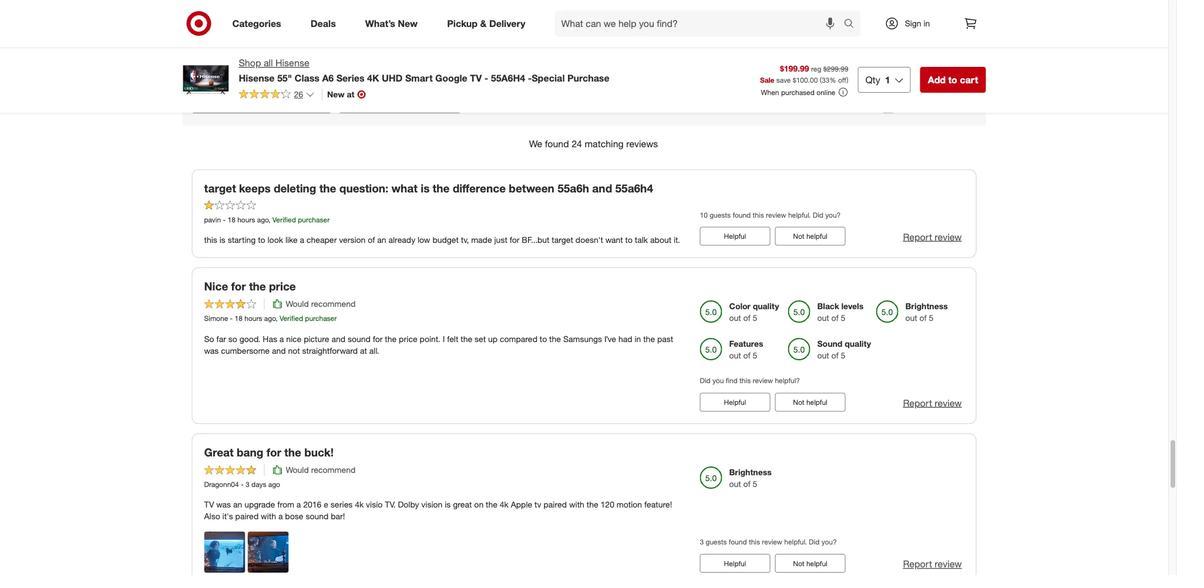 Task type: describe. For each thing, give the bounding box(es) containing it.
write a review button
[[556, 39, 613, 58]]

0 horizontal spatial brightness out of 5
[[730, 468, 772, 490]]

sound inside tv was an upgrade from a 2016 e series 4k visio tv. dolby vision is great on the 4k apple tv paired with the 120 motion feature! also it's paired with a bose sound bar!
[[306, 512, 329, 523]]

features
[[730, 340, 764, 350]]

helpful for great bang for the buck!
[[724, 560, 747, 569]]

an inside tv was an upgrade from a 2016 e series 4k visio tv. dolby vision is great on the 4k apple tv paired with the 120 motion feature! also it's paired with a bose sound bar!
[[233, 501, 242, 511]]

report review button for nice for the price
[[904, 397, 962, 411]]

sound inside so far so good. has a nice picture and sound for the price point. i felt the set up compared to the samsungs i've had in the past was cumbersome and not straightforward at all.
[[348, 334, 371, 345]]

series
[[337, 72, 365, 84]]

write
[[561, 44, 578, 53]]

24
[[572, 139, 582, 150]]

1 4k from the left
[[355, 501, 364, 511]]

a down from
[[279, 512, 283, 523]]

3 guests found this review helpful. did you?
[[700, 539, 837, 548]]

55"
[[277, 72, 292, 84]]

qty 1
[[866, 74, 891, 86]]

bf...but
[[522, 235, 550, 245]]

tv,
[[461, 235, 469, 245]]

1 horizontal spatial target
[[552, 235, 574, 245]]

55a6h4
[[491, 72, 526, 84]]

report review for nice for the price
[[904, 398, 962, 410]]

write a review
[[561, 44, 608, 53]]

With photos checkbox
[[883, 86, 895, 98]]

1 helpful from the top
[[807, 232, 828, 241]]

what's
[[365, 18, 395, 29]]

quality for color quality out of 5
[[753, 302, 780, 312]]

4k
[[367, 72, 379, 84]]

&
[[480, 18, 487, 29]]

What can we help you find? suggestions appear below search field
[[555, 11, 847, 36]]

out inside color quality out of 5
[[730, 314, 742, 324]]

smart
[[405, 72, 433, 84]]

special
[[532, 72, 565, 84]]

sale
[[760, 75, 775, 84]]

difference
[[453, 182, 506, 196]]

add to cart button
[[921, 67, 986, 93]]

save
[[777, 75, 791, 84]]

1 vertical spatial new
[[327, 89, 345, 100]]

color
[[730, 302, 751, 312]]

1 horizontal spatial new
[[398, 18, 418, 29]]

tv
[[535, 501, 542, 511]]

10
[[700, 211, 708, 220]]

made
[[471, 235, 492, 245]]

when purchased online
[[761, 88, 836, 97]]

1 vertical spatial paired
[[235, 512, 259, 523]]

bose
[[285, 512, 304, 523]]

online
[[817, 88, 836, 97]]

guest review image 1 of 2, zoom in image
[[204, 533, 245, 574]]

delivery
[[490, 18, 526, 29]]

was inside so far so good. has a nice picture and sound for the price point. i felt the set up compared to the samsungs i've had in the past was cumbersome and not straightforward at all.
[[204, 346, 219, 356]]

0 vertical spatial an
[[377, 235, 386, 245]]

found for pavin
[[733, 211, 751, 220]]

0 horizontal spatial hisense
[[239, 72, 275, 84]]

for inside so far so good. has a nice picture and sound for the price point. i felt the set up compared to the samsungs i've had in the past was cumbersome and not straightforward at all.
[[373, 334, 383, 345]]

helpful?
[[775, 377, 800, 386]]

ago for the
[[264, 315, 276, 324]]

between
[[509, 182, 555, 196]]

bar!
[[331, 512, 345, 523]]

sound inside "sound quality out of 5"
[[818, 340, 843, 350]]

search
[[839, 19, 867, 30]]

the left samsungs
[[550, 334, 561, 345]]

in inside so far so good. has a nice picture and sound for the price point. i felt the set up compared to the samsungs i've had in the past was cumbersome and not straightforward at all.
[[635, 334, 641, 345]]

to left the look on the left top of page
[[258, 235, 265, 245]]

not helpful button for great bang for the buck!
[[776, 555, 846, 574]]

55a6h
[[558, 182, 590, 196]]

would for the
[[286, 466, 309, 476]]

helpful. for brightness
[[785, 539, 807, 548]]

great
[[453, 501, 472, 511]]

you
[[713, 377, 724, 386]]

tv inside tv was an upgrade from a 2016 e series 4k visio tv. dolby vision is great on the 4k apple tv paired with the 120 motion feature! also it's paired with a bose sound bar!
[[204, 501, 214, 511]]

helpful for nice for the price
[[807, 399, 828, 407]]

sound quality out of 5
[[818, 340, 872, 362]]

deals link
[[301, 11, 351, 36]]

version
[[339, 235, 366, 245]]

pavin - 18 hours ago , verified purchaser
[[204, 216, 330, 224]]

not
[[288, 346, 300, 356]]

1 report review from the top
[[904, 232, 962, 243]]

1 not from the top
[[794, 232, 805, 241]]

about
[[651, 235, 672, 245]]

$199.99 reg $299.99 sale save $ 100.00 ( 33 % off )
[[760, 63, 849, 84]]

guests for brightness
[[706, 539, 727, 548]]

point.
[[420, 334, 441, 345]]

purchaser for the
[[298, 216, 330, 224]]

review inside button
[[586, 44, 608, 53]]

a inside button
[[580, 44, 584, 53]]

budget
[[433, 235, 459, 245]]

1 horizontal spatial and
[[332, 334, 346, 345]]

1 vertical spatial brightness
[[730, 468, 772, 478]]

would recommend for great bang for the buck!
[[286, 466, 356, 476]]

10 guests found this review helpful. did you?
[[700, 211, 841, 220]]

up
[[488, 334, 498, 345]]

look
[[268, 235, 283, 245]]

- for simone - 18 hours ago , verified purchaser
[[230, 315, 233, 324]]

add to cart
[[928, 74, 979, 86]]

straightforward
[[302, 346, 358, 356]]

2 vertical spatial ago
[[268, 481, 280, 490]]

verified for target keeps deleting the question: what is the difference between 55a6h and 55a6h4
[[273, 216, 296, 224]]

33
[[822, 75, 830, 84]]

for right nice
[[231, 280, 246, 294]]

want
[[606, 235, 623, 245]]

what's new
[[365, 18, 418, 29]]

upgrade
[[245, 501, 275, 511]]

qty
[[866, 74, 881, 86]]

out inside features out of 5
[[730, 351, 742, 362]]

0 horizontal spatial and
[[272, 346, 286, 356]]

vision
[[422, 501, 443, 511]]

photos
[[921, 86, 950, 97]]

at inside so far so good. has a nice picture and sound for the price point. i felt the set up compared to the samsungs i've had in the past was cumbersome and not straightforward at all.
[[360, 346, 367, 356]]

sign in link
[[875, 11, 949, 36]]

for right "just"
[[510, 235, 520, 245]]

of inside features out of 5
[[744, 351, 751, 362]]

the left point.
[[385, 334, 397, 345]]

pickup & delivery
[[447, 18, 526, 29]]

cart
[[961, 74, 979, 86]]

out inside black levels out of 5
[[818, 314, 830, 324]]

not helpful button for nice for the price
[[776, 394, 846, 412]]

shop all hisense hisense 55" class a6 series 4k uhd smart google tv - 55a6h4 -special purchase
[[239, 57, 610, 84]]

- for pavin - 18 hours ago , verified purchaser
[[223, 216, 226, 224]]

when
[[761, 88, 780, 97]]

purchase
[[568, 72, 610, 84]]

hours for keeps
[[238, 216, 255, 224]]

18 for for
[[235, 315, 243, 324]]

feature!
[[645, 501, 673, 511]]

helpful button for great bang for the buck!
[[700, 555, 771, 574]]

found for brightness
[[729, 539, 747, 548]]

pickup
[[447, 18, 478, 29]]

55a6h4
[[616, 182, 654, 196]]

class
[[295, 72, 320, 84]]

- left 55a6h4
[[485, 72, 489, 84]]

- for dragonn04 - 3 days ago
[[241, 481, 244, 490]]

5 inside color quality out of 5
[[753, 314, 758, 324]]

deals
[[311, 18, 336, 29]]

0 vertical spatial verified
[[899, 102, 931, 113]]

the right the what
[[433, 182, 450, 196]]

with
[[899, 86, 918, 97]]

0 horizontal spatial with
[[261, 512, 276, 523]]

price inside so far so good. has a nice picture and sound for the price point. i felt the set up compared to the samsungs i've had in the past was cumbersome and not straightforward at all.
[[399, 334, 418, 345]]

from
[[278, 501, 294, 511]]

tv.
[[385, 501, 396, 511]]

buck!
[[305, 447, 334, 460]]

0 vertical spatial in
[[924, 18, 931, 29]]

helpful for nice for the price
[[724, 399, 747, 407]]

helpful. for pavin
[[789, 211, 811, 220]]

quality for sound quality out of 5
[[845, 340, 872, 350]]

all.
[[370, 346, 379, 356]]

0 horizontal spatial 3
[[246, 481, 250, 490]]

bang
[[237, 447, 264, 460]]

nice for the price
[[204, 280, 296, 294]]

a up bose on the bottom left
[[297, 501, 301, 511]]

on
[[474, 501, 484, 511]]

18 for keeps
[[228, 216, 236, 224]]

helpful for great bang for the buck!
[[807, 560, 828, 569]]

ago for deleting
[[257, 216, 269, 224]]

you? for pavin
[[826, 211, 841, 220]]

)
[[847, 75, 849, 84]]

1 vertical spatial did
[[700, 377, 711, 386]]

motion
[[617, 501, 642, 511]]

, for the
[[276, 315, 278, 324]]

1 vertical spatial 3
[[700, 539, 704, 548]]

0 vertical spatial and
[[593, 182, 613, 196]]



Task type: vqa. For each thing, say whether or not it's contained in the screenshot.
soft!!
no



Task type: locate. For each thing, give the bounding box(es) containing it.
hisense down shop
[[239, 72, 275, 84]]

(
[[820, 75, 822, 84]]

2 would recommend from the top
[[286, 466, 356, 476]]

you?
[[826, 211, 841, 220], [822, 539, 837, 548]]

2016
[[303, 501, 322, 511]]

1 vertical spatial not helpful
[[794, 399, 828, 407]]

not helpful
[[794, 232, 828, 241], [794, 399, 828, 407], [794, 560, 828, 569]]

you? for brightness
[[822, 539, 837, 548]]

google
[[436, 72, 468, 84]]

2 helpful from the top
[[724, 399, 747, 407]]

1 vertical spatial helpful button
[[700, 394, 771, 412]]

what's new link
[[355, 11, 433, 36]]

would recommend for nice for the price
[[286, 300, 356, 310]]

with left 120
[[569, 501, 585, 511]]

3 helpful from the top
[[724, 560, 747, 569]]

was up it's
[[216, 501, 231, 511]]

target left doesn't
[[552, 235, 574, 245]]

- right pavin
[[223, 216, 226, 224]]

not for great bang for the buck!
[[794, 560, 805, 569]]

would recommend down buck!
[[286, 466, 356, 476]]

tv inside shop all hisense hisense 55" class a6 series 4k uhd smart google tv - 55a6h4 -special purchase
[[470, 72, 482, 84]]

0 vertical spatial paired
[[544, 501, 567, 511]]

for
[[510, 235, 520, 245], [231, 280, 246, 294], [373, 334, 383, 345], [267, 447, 281, 460]]

1 horizontal spatial with
[[569, 501, 585, 511]]

5 inside black levels out of 5
[[841, 314, 846, 324]]

1
[[886, 74, 891, 86]]

hisense
[[276, 57, 310, 69], [239, 72, 275, 84]]

1 horizontal spatial is
[[421, 182, 430, 196]]

pavin
[[204, 216, 221, 224]]

0 vertical spatial hisense
[[276, 57, 310, 69]]

, up the look on the left top of page
[[269, 216, 271, 224]]

reg
[[812, 64, 822, 73]]

0 vertical spatial guests
[[710, 211, 731, 220]]

a
[[580, 44, 584, 53], [300, 235, 304, 245], [280, 334, 284, 345], [297, 501, 301, 511], [279, 512, 283, 523]]

at down "series"
[[347, 89, 355, 100]]

1 vertical spatial purchaser
[[305, 315, 337, 324]]

1 vertical spatial would recommend
[[286, 466, 356, 476]]

1 vertical spatial report review
[[904, 398, 962, 410]]

samsungs
[[564, 334, 602, 345]]

this for 3
[[749, 539, 761, 548]]

an left already
[[377, 235, 386, 245]]

hours up good.
[[245, 315, 262, 324]]

0 vertical spatial brightness out of 5
[[906, 302, 948, 324]]

to left talk on the top right of the page
[[626, 235, 633, 245]]

hisense up 55"
[[276, 57, 310, 69]]

the right deleting
[[320, 182, 336, 196]]

0 vertical spatial price
[[269, 280, 296, 294]]

1 horizontal spatial paired
[[544, 501, 567, 511]]

1 horizontal spatial tv
[[470, 72, 482, 84]]

2 helpful from the top
[[807, 399, 828, 407]]

quality inside color quality out of 5
[[753, 302, 780, 312]]

not down 10 guests found this review helpful. did you?
[[794, 232, 805, 241]]

3 helpful from the top
[[807, 560, 828, 569]]

0 vertical spatial ,
[[269, 216, 271, 224]]

so
[[228, 334, 237, 345]]

2 report from the top
[[904, 398, 933, 410]]

120
[[601, 501, 615, 511]]

price up simone - 18 hours ago , verified purchaser
[[269, 280, 296, 294]]

0 vertical spatial did
[[813, 211, 824, 220]]

0 vertical spatial target
[[204, 182, 236, 196]]

- left days
[[241, 481, 244, 490]]

1 vertical spatial ago
[[264, 315, 276, 324]]

quality right color
[[753, 302, 780, 312]]

not helpful button down 3 guests found this review helpful. did you? on the right
[[776, 555, 846, 574]]

1 horizontal spatial quality
[[845, 340, 872, 350]]

1 helpful button from the top
[[700, 227, 771, 246]]

black levels out of 5
[[818, 302, 864, 324]]

new down a6
[[327, 89, 345, 100]]

0 vertical spatial report
[[904, 232, 933, 243]]

verified for nice for the price
[[280, 315, 303, 324]]

matching
[[585, 139, 624, 150]]

0 vertical spatial is
[[421, 182, 430, 196]]

the up simone - 18 hours ago , verified purchaser
[[249, 280, 266, 294]]

1 report review button from the top
[[904, 231, 962, 244]]

ago up has
[[264, 315, 276, 324]]

and down has
[[272, 346, 286, 356]]

report for great bang for the buck!
[[904, 560, 933, 571]]

not for nice for the price
[[794, 399, 805, 407]]

2 vertical spatial helpful
[[807, 560, 828, 569]]

2 not helpful button from the top
[[776, 394, 846, 412]]

helpful button
[[700, 227, 771, 246], [700, 394, 771, 412], [700, 555, 771, 574]]

helpful
[[724, 232, 747, 241], [724, 399, 747, 407], [724, 560, 747, 569]]

0 horizontal spatial in
[[635, 334, 641, 345]]

in right sign
[[924, 18, 931, 29]]

so far so good. has a nice picture and sound for the price point. i felt the set up compared to the samsungs i've had in the past was cumbersome and not straightforward at all.
[[204, 334, 674, 356]]

sound down black levels out of 5
[[818, 340, 843, 350]]

0 vertical spatial helpful
[[807, 232, 828, 241]]

0 vertical spatial not helpful button
[[776, 227, 846, 246]]

2 horizontal spatial and
[[593, 182, 613, 196]]

new
[[398, 18, 418, 29], [327, 89, 345, 100]]

2 vertical spatial helpful button
[[700, 555, 771, 574]]

it.
[[674, 235, 681, 245]]

not helpful down helpful?
[[794, 399, 828, 407]]

a inside so far so good. has a nice picture and sound for the price point. i felt the set up compared to the samsungs i've had in the past was cumbersome and not straightforward at all.
[[280, 334, 284, 345]]

1 vertical spatial helpful
[[724, 399, 747, 407]]

we found 24 matching reviews
[[529, 139, 658, 150]]

reviews
[[627, 139, 658, 150]]

new at
[[327, 89, 355, 100]]

1 vertical spatial you?
[[822, 539, 837, 548]]

this for 10
[[753, 211, 764, 220]]

0 horizontal spatial price
[[269, 280, 296, 294]]

question:
[[340, 182, 389, 196]]

0 vertical spatial 18
[[228, 216, 236, 224]]

search button
[[839, 11, 867, 39]]

, for deleting
[[269, 216, 271, 224]]

at
[[347, 89, 355, 100], [360, 346, 367, 356]]

paired right tv
[[544, 501, 567, 511]]

tv was an upgrade from a 2016 e series 4k visio tv. dolby vision is great on the 4k apple tv paired with the 120 motion feature! also it's paired with a bose sound bar!
[[204, 501, 673, 523]]

for up all.
[[373, 334, 383, 345]]

set
[[475, 334, 486, 345]]

1 vertical spatial would
[[286, 466, 309, 476]]

verified
[[899, 102, 931, 113], [273, 216, 296, 224], [280, 315, 303, 324]]

helpful button down find
[[700, 394, 771, 412]]

not helpful down 10 guests found this review helpful. did you?
[[794, 232, 828, 241]]

days
[[252, 481, 267, 490]]

quality inside "sound quality out of 5"
[[845, 340, 872, 350]]

,
[[269, 216, 271, 224], [276, 315, 278, 324]]

series
[[331, 501, 353, 511]]

1 vertical spatial is
[[220, 235, 226, 245]]

$299.99
[[824, 64, 849, 73]]

not helpful for great bang for the buck!
[[794, 560, 828, 569]]

0 vertical spatial found
[[545, 139, 569, 150]]

of inside "sound quality out of 5"
[[832, 351, 839, 362]]

for right bang at the bottom of the page
[[267, 447, 281, 460]]

black
[[818, 302, 840, 312]]

3 not helpful button from the top
[[776, 555, 846, 574]]

0 horizontal spatial sound
[[306, 512, 329, 523]]

off
[[839, 75, 847, 84]]

1 recommend from the top
[[311, 300, 356, 310]]

2 recommend from the top
[[311, 466, 356, 476]]

an down dragonn04 - 3 days ago
[[233, 501, 242, 511]]

not helpful down 3 guests found this review helpful. did you? on the right
[[794, 560, 828, 569]]

2 would from the top
[[286, 466, 309, 476]]

3 report review from the top
[[904, 560, 962, 571]]

0 vertical spatial recommend
[[311, 300, 356, 310]]

the right on
[[486, 501, 498, 511]]

cumbersome
[[221, 346, 270, 356]]

the left buck!
[[285, 447, 301, 460]]

past
[[658, 334, 674, 345]]

felt
[[447, 334, 459, 345]]

2 vertical spatial is
[[445, 501, 451, 511]]

did you find this review helpful?
[[700, 377, 800, 386]]

just
[[495, 235, 508, 245]]

helpful down 10 guests found this review helpful. did you?
[[724, 232, 747, 241]]

2 horizontal spatial sound
[[818, 340, 843, 350]]

is inside tv was an upgrade from a 2016 e series 4k visio tv. dolby vision is great on the 4k apple tv paired with the 120 motion feature! also it's paired with a bose sound bar!
[[445, 501, 451, 511]]

0 vertical spatial tv
[[470, 72, 482, 84]]

and right the 55a6h at the top of page
[[593, 182, 613, 196]]

would recommend up picture
[[286, 300, 356, 310]]

apple
[[511, 501, 533, 511]]

1 vertical spatial in
[[635, 334, 641, 345]]

0 vertical spatial helpful.
[[789, 211, 811, 220]]

0 horizontal spatial brightness
[[730, 468, 772, 478]]

dolby
[[398, 501, 419, 511]]

2 vertical spatial report review button
[[904, 559, 962, 572]]

is right the what
[[421, 182, 430, 196]]

it's
[[223, 512, 233, 523]]

categories
[[232, 18, 281, 29]]

not down helpful?
[[794, 399, 805, 407]]

quality down black levels out of 5
[[845, 340, 872, 350]]

4k left apple
[[500, 501, 509, 511]]

color quality out of 5
[[730, 302, 780, 324]]

good.
[[240, 334, 261, 345]]

$199.99
[[780, 63, 810, 74]]

not down 3 guests found this review helpful. did you? on the right
[[794, 560, 805, 569]]

add
[[928, 74, 946, 86]]

this for did
[[740, 377, 751, 386]]

pickup & delivery link
[[437, 11, 540, 36]]

1 vertical spatial guests
[[706, 539, 727, 548]]

1 vertical spatial tv
[[204, 501, 214, 511]]

1 vertical spatial helpful.
[[785, 539, 807, 548]]

not helpful for nice for the price
[[794, 399, 828, 407]]

0 vertical spatial new
[[398, 18, 418, 29]]

did for brightness
[[809, 539, 820, 548]]

18 up so
[[235, 315, 243, 324]]

guests for pavin
[[710, 211, 731, 220]]

would up simone - 18 hours ago , verified purchaser
[[286, 300, 309, 310]]

great
[[204, 447, 234, 460]]

helpful button down 10
[[700, 227, 771, 246]]

5 inside "sound quality out of 5"
[[841, 351, 846, 362]]

a right like
[[300, 235, 304, 245]]

to right "compared"
[[540, 334, 547, 345]]

report review for great bang for the buck!
[[904, 560, 962, 571]]

hours up starting
[[238, 216, 255, 224]]

3 report review button from the top
[[904, 559, 962, 572]]

purchaser for price
[[305, 315, 337, 324]]

2 vertical spatial verified
[[280, 315, 303, 324]]

what
[[392, 182, 418, 196]]

1 vertical spatial 18
[[235, 315, 243, 324]]

3 helpful button from the top
[[700, 555, 771, 574]]

2 not helpful from the top
[[794, 399, 828, 407]]

helpful button down 3 guests found this review helpful. did you? on the right
[[700, 555, 771, 574]]

brightness
[[906, 302, 948, 312], [730, 468, 772, 478]]

guest review image 2 of 2, zoom in image
[[248, 533, 289, 574]]

1 vertical spatial and
[[332, 334, 346, 345]]

hours for for
[[245, 315, 262, 324]]

found
[[545, 139, 569, 150], [733, 211, 751, 220], [729, 539, 747, 548]]

paired
[[544, 501, 567, 511], [235, 512, 259, 523]]

1 report from the top
[[904, 232, 933, 243]]

1 horizontal spatial 3
[[700, 539, 704, 548]]

paired down upgrade
[[235, 512, 259, 523]]

1 vertical spatial brightness out of 5
[[730, 468, 772, 490]]

1 would recommend from the top
[[286, 300, 356, 310]]

2 vertical spatial did
[[809, 539, 820, 548]]

and up straightforward on the left of page
[[332, 334, 346, 345]]

2 report review from the top
[[904, 398, 962, 410]]

2 4k from the left
[[500, 501, 509, 511]]

1 vertical spatial recommend
[[311, 466, 356, 476]]

3 not from the top
[[794, 560, 805, 569]]

did for pavin
[[813, 211, 824, 220]]

0 horizontal spatial is
[[220, 235, 226, 245]]

0 vertical spatial report review
[[904, 232, 962, 243]]

0 vertical spatial purchaser
[[298, 216, 330, 224]]

0 vertical spatial with
[[569, 501, 585, 511]]

1 vertical spatial report review button
[[904, 397, 962, 411]]

verified down with at the right of the page
[[899, 102, 931, 113]]

1 horizontal spatial ,
[[276, 315, 278, 324]]

simone
[[204, 315, 228, 324]]

5 inside features out of 5
[[753, 351, 758, 362]]

1 helpful from the top
[[724, 232, 747, 241]]

recommend down buck!
[[311, 466, 356, 476]]

1 horizontal spatial 4k
[[500, 501, 509, 511]]

0 horizontal spatial at
[[347, 89, 355, 100]]

1 horizontal spatial at
[[360, 346, 367, 356]]

verified up "nice"
[[280, 315, 303, 324]]

price left point.
[[399, 334, 418, 345]]

the left 120
[[587, 501, 599, 511]]

of inside color quality out of 5
[[744, 314, 751, 324]]

- right simone
[[230, 315, 233, 324]]

18 right pavin
[[228, 216, 236, 224]]

1 vertical spatial with
[[261, 512, 276, 523]]

verified up like
[[273, 216, 296, 224]]

0 horizontal spatial target
[[204, 182, 236, 196]]

2 vertical spatial found
[[729, 539, 747, 548]]

dragonn04 - 3 days ago
[[204, 481, 280, 490]]

recommend for nice for the price
[[311, 300, 356, 310]]

0 horizontal spatial tv
[[204, 501, 214, 511]]

1 vertical spatial an
[[233, 501, 242, 511]]

3 report from the top
[[904, 560, 933, 571]]

starting
[[228, 235, 256, 245]]

with down upgrade
[[261, 512, 276, 523]]

purchaser up cheaper
[[298, 216, 330, 224]]

tv right 'google'
[[470, 72, 482, 84]]

26
[[294, 89, 303, 100]]

not helpful button down helpful?
[[776, 394, 846, 412]]

ago up the look on the left top of page
[[257, 216, 269, 224]]

1 vertical spatial at
[[360, 346, 367, 356]]

0 vertical spatial would
[[286, 300, 309, 310]]

0 vertical spatial not
[[794, 232, 805, 241]]

this is starting to look like a cheaper version of an already low budget tv, made just for bf...but target doesn't want to talk about it.
[[204, 235, 681, 245]]

target
[[204, 182, 236, 196], [552, 235, 574, 245]]

0 vertical spatial helpful button
[[700, 227, 771, 246]]

to right "add"
[[949, 74, 958, 86]]

2 vertical spatial not helpful
[[794, 560, 828, 569]]

nice
[[204, 280, 228, 294]]

1 vertical spatial report
[[904, 398, 933, 410]]

0 vertical spatial would recommend
[[286, 300, 356, 310]]

1 vertical spatial hisense
[[239, 72, 275, 84]]

2 helpful button from the top
[[700, 394, 771, 412]]

3 not helpful from the top
[[794, 560, 828, 569]]

sound up all.
[[348, 334, 371, 345]]

at left all.
[[360, 346, 367, 356]]

of inside black levels out of 5
[[832, 314, 839, 324]]

sound down 2016
[[306, 512, 329, 523]]

a6
[[322, 72, 334, 84]]

2 not from the top
[[794, 399, 805, 407]]

compared
[[500, 334, 538, 345]]

to inside the "add to cart" button
[[949, 74, 958, 86]]

sign
[[905, 18, 922, 29]]

0 vertical spatial brightness
[[906, 302, 948, 312]]

1 not helpful from the top
[[794, 232, 828, 241]]

ago right days
[[268, 481, 280, 490]]

helpful down 3 guests found this review helpful. did you? on the right
[[724, 560, 747, 569]]

purchaser up picture
[[305, 315, 337, 324]]

tv up also
[[204, 501, 214, 511]]

1 vertical spatial hours
[[245, 315, 262, 324]]

1 vertical spatial found
[[733, 211, 751, 220]]

2 vertical spatial helpful
[[724, 560, 747, 569]]

would for price
[[286, 300, 309, 310]]

to inside so far so good. has a nice picture and sound for the price point. i felt the set up compared to the samsungs i've had in the past was cumbersome and not straightforward at all.
[[540, 334, 547, 345]]

2 vertical spatial report review
[[904, 560, 962, 571]]

a right write
[[580, 44, 584, 53]]

0 vertical spatial quality
[[753, 302, 780, 312]]

report review button for great bang for the buck!
[[904, 559, 962, 572]]

0 horizontal spatial quality
[[753, 302, 780, 312]]

1 would from the top
[[286, 300, 309, 310]]

uhd
[[382, 72, 403, 84]]

0 vertical spatial at
[[347, 89, 355, 100]]

helpful down find
[[724, 399, 747, 407]]

2 report review button from the top
[[904, 397, 962, 411]]

image of hisense 55" class a6 series 4k uhd smart google tv - 55a6h4 -special purchase image
[[182, 56, 230, 103]]

2 vertical spatial report
[[904, 560, 933, 571]]

recommend for great bang for the buck!
[[311, 466, 356, 476]]

-
[[485, 72, 489, 84], [528, 72, 532, 84], [223, 216, 226, 224], [230, 315, 233, 324], [241, 481, 244, 490]]

4k left visio
[[355, 501, 364, 511]]

target up pavin
[[204, 182, 236, 196]]

a right has
[[280, 334, 284, 345]]

1 vertical spatial was
[[216, 501, 231, 511]]

of
[[368, 235, 375, 245], [744, 314, 751, 324], [832, 314, 839, 324], [920, 314, 927, 324], [744, 351, 751, 362], [832, 351, 839, 362], [744, 480, 751, 490]]

recommend
[[311, 300, 356, 310], [311, 466, 356, 476]]

helpful button for nice for the price
[[700, 394, 771, 412]]

this
[[753, 211, 764, 220], [204, 235, 217, 245], [740, 377, 751, 386], [749, 539, 761, 548]]

1 vertical spatial not helpful button
[[776, 394, 846, 412]]

nice
[[286, 334, 302, 345]]

is left great
[[445, 501, 451, 511]]

- right 55a6h4
[[528, 72, 532, 84]]

in right had
[[635, 334, 641, 345]]

was inside tv was an upgrade from a 2016 e series 4k visio tv. dolby vision is great on the 4k apple tv paired with the 120 motion feature! also it's paired with a bose sound bar!
[[216, 501, 231, 511]]

1 vertical spatial quality
[[845, 340, 872, 350]]

also
[[204, 512, 220, 523]]

1 horizontal spatial an
[[377, 235, 386, 245]]

is left starting
[[220, 235, 226, 245]]

18
[[228, 216, 236, 224], [235, 315, 243, 324]]

0 vertical spatial report review button
[[904, 231, 962, 244]]

out inside "sound quality out of 5"
[[818, 351, 830, 362]]

, up has
[[276, 315, 278, 324]]

new right what's
[[398, 18, 418, 29]]

the left past
[[644, 334, 655, 345]]

was down so
[[204, 346, 219, 356]]

would
[[286, 300, 309, 310], [286, 466, 309, 476]]

recommend up picture
[[311, 300, 356, 310]]

2 vertical spatial not helpful button
[[776, 555, 846, 574]]

visio
[[366, 501, 383, 511]]

1 not helpful button from the top
[[776, 227, 846, 246]]

report for nice for the price
[[904, 398, 933, 410]]

would down buck!
[[286, 466, 309, 476]]

not helpful button down 10 guests found this review helpful. did you?
[[776, 227, 846, 246]]

Verified purchases checkbox
[[883, 102, 895, 113]]

1 horizontal spatial brightness
[[906, 302, 948, 312]]

the left the set
[[461, 334, 473, 345]]



